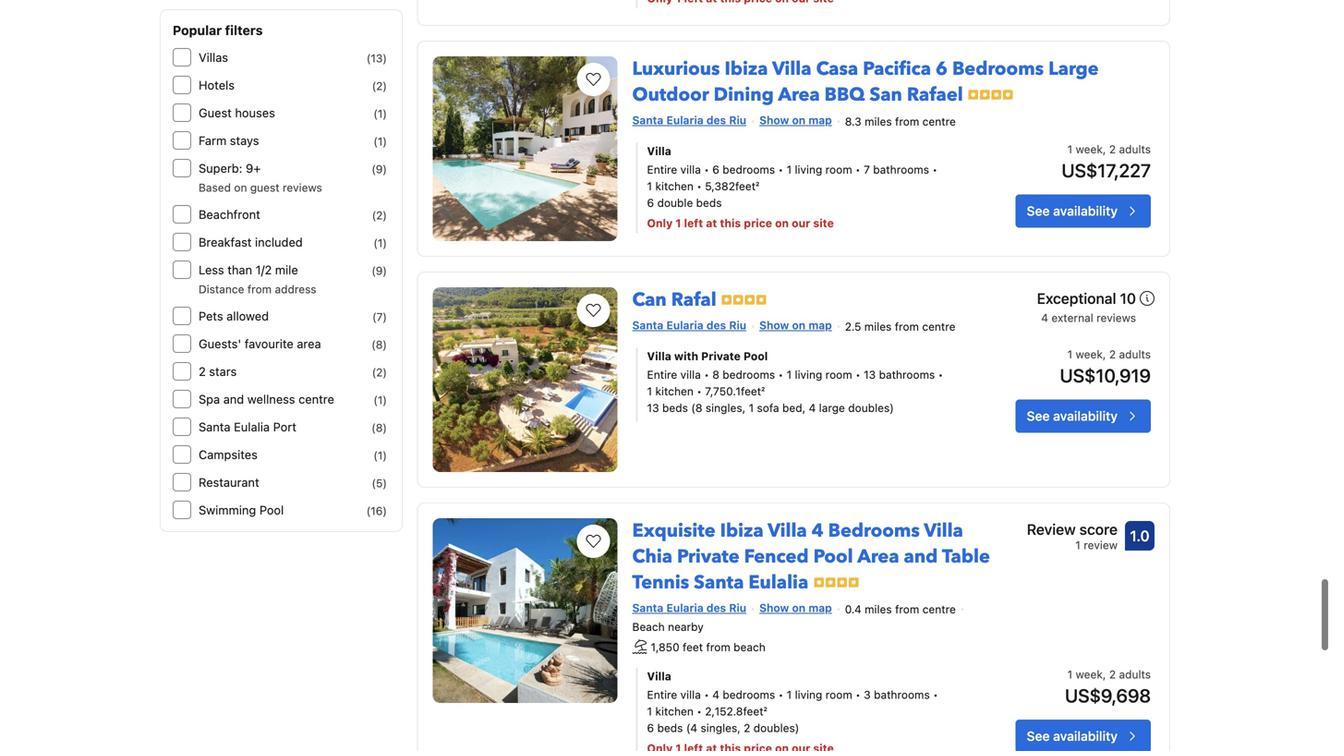 Task type: locate. For each thing, give the bounding box(es) containing it.
miles for ibiza
[[865, 115, 892, 128]]

2 (1) from the top
[[374, 135, 387, 148]]

private down exquisite at the bottom of page
[[677, 544, 740, 570]]

singles, inside entire villa • 4 bedrooms • 1 living room • 3 bathrooms • 1 kitchen • 2,152.8feet² 6 beds (4 singles, 2 doubles)
[[701, 722, 741, 735]]

doubles) right large
[[849, 401, 894, 414]]

1 vertical spatial room
[[826, 368, 853, 381]]

week for exquisite ibiza villa 4 bedrooms villa chia private fenced pool area and table tennis santa eulalia
[[1076, 668, 1103, 681]]

centre down rafael
[[923, 115, 956, 128]]

0 horizontal spatial reviews
[[283, 181, 322, 194]]

0 vertical spatial private
[[702, 350, 741, 363]]

3 adults from the top
[[1120, 668, 1151, 681]]

1 vertical spatial miles
[[865, 320, 892, 333]]

1 vertical spatial entire
[[647, 368, 678, 381]]

villa up double at the top of page
[[647, 144, 672, 157]]

and right spa
[[223, 392, 244, 406]]

pool up 7,750.1feet²
[[744, 350, 768, 363]]

2 vertical spatial villa
[[681, 689, 701, 702]]

external
[[1052, 311, 1094, 324]]

3 show from the top
[[760, 602, 789, 615]]

miles for rafal
[[865, 320, 892, 333]]

3 bedrooms from the top
[[723, 689, 776, 702]]

1 horizontal spatial bedrooms
[[953, 56, 1044, 82]]

2 for us$17,227
[[1110, 143, 1116, 156]]

0 vertical spatial show on map
[[760, 114, 832, 127]]

1 vertical spatial santa eularia des riu
[[633, 319, 747, 332]]

2 see from the top
[[1027, 408, 1050, 424]]

1 horizontal spatial reviews
[[1097, 311, 1137, 324]]

eularia for luxurious
[[667, 114, 704, 127]]

show up the villa with private pool link
[[760, 319, 789, 332]]

outdoor
[[633, 82, 709, 108]]

1 villa from the top
[[681, 163, 701, 176]]

private inside villa with private pool entire villa • 8 bedrooms • 1 living room • 13 bathrooms • 1 kitchen • 7,750.1feet² 13 beds (8 singles, 1 sofa bed, 4 large doubles)
[[702, 350, 741, 363]]

guest houses
[[199, 106, 275, 120]]

6 up rafael
[[936, 56, 948, 82]]

area up 0.4
[[858, 544, 900, 570]]

2 up "us$9,698"
[[1110, 668, 1116, 681]]

beds up at
[[696, 196, 722, 209]]

, up us$10,919
[[1103, 348, 1107, 361]]

3 riu from the top
[[729, 602, 747, 615]]

0 vertical spatial pool
[[744, 350, 768, 363]]

living up our on the top of page
[[795, 163, 823, 176]]

1 kitchen from the top
[[656, 180, 694, 193]]

2 , from the top
[[1103, 348, 1107, 361]]

week for can rafal
[[1076, 348, 1103, 361]]

2 vertical spatial beds
[[658, 722, 683, 735]]

santa eularia des riu
[[633, 114, 747, 127], [633, 319, 747, 332], [633, 602, 747, 615]]

entire down 1,850
[[647, 689, 678, 702]]

(8) for area
[[372, 338, 387, 351]]

0 horizontal spatial area
[[779, 82, 820, 108]]

centre for 0.4 miles from centre beach nearby
[[923, 603, 956, 616]]

pets
[[199, 309, 223, 323]]

on left our on the top of page
[[775, 217, 789, 229]]

0 vertical spatial week
[[1076, 143, 1103, 156]]

2 inside 1 week , 2 adults us$10,919
[[1110, 348, 1116, 361]]

2 show on map from the top
[[760, 319, 832, 332]]

from down san
[[896, 115, 920, 128]]

stars
[[209, 365, 237, 378]]

1 horizontal spatial 13
[[864, 368, 876, 381]]

2 (2) from the top
[[372, 209, 387, 222]]

exceptional element
[[1037, 287, 1137, 310]]

2 vertical spatial ,
[[1103, 668, 1107, 681]]

2 santa eularia des riu from the top
[[633, 319, 747, 332]]

2 vertical spatial pool
[[814, 544, 854, 570]]

reviews right guest
[[283, 181, 322, 194]]

from inside 0.4 miles from centre beach nearby
[[896, 603, 920, 616]]

(8) down the (7) at the top
[[372, 338, 387, 351]]

2 vertical spatial santa eularia des riu
[[633, 602, 747, 615]]

1 vertical spatial riu
[[729, 319, 747, 332]]

1 vertical spatial pool
[[260, 503, 284, 517]]

show on map for ibiza
[[760, 114, 832, 127]]

ibiza up dining
[[725, 56, 768, 82]]

1 entire from the top
[[647, 163, 678, 176]]

2 villa from the top
[[681, 368, 701, 381]]

(9) for superb: 9+
[[372, 163, 387, 176]]

miles right 0.4
[[865, 603, 892, 616]]

6
[[936, 56, 948, 82], [713, 163, 720, 176], [647, 196, 654, 209], [647, 722, 654, 735]]

0 vertical spatial des
[[707, 114, 727, 127]]

1 vertical spatial villa link
[[647, 668, 960, 685]]

0 horizontal spatial doubles)
[[754, 722, 800, 735]]

2 vertical spatial see
[[1027, 729, 1050, 744]]

6 inside entire villa • 4 bedrooms • 1 living room • 3 bathrooms • 1 kitchen • 2,152.8feet² 6 beds (4 singles, 2 doubles)
[[647, 722, 654, 735]]

see availability link down us$17,227
[[1016, 194, 1151, 228]]

1 vertical spatial villa
[[681, 368, 701, 381]]

2 availability from the top
[[1054, 408, 1118, 424]]

1 vertical spatial eulalia
[[749, 570, 809, 596]]

eularia
[[667, 114, 704, 127], [667, 319, 704, 332], [667, 602, 704, 615]]

with
[[675, 350, 699, 363]]

3 room from the top
[[826, 689, 853, 702]]

2 map from the top
[[809, 319, 832, 332]]

1 vertical spatial private
[[677, 544, 740, 570]]

santa for 2.5 miles from centre
[[633, 319, 664, 332]]

area for pool
[[858, 544, 900, 570]]

1 vertical spatial reviews
[[1097, 311, 1137, 324]]

0 vertical spatial and
[[223, 392, 244, 406]]

2 vertical spatial kitchen
[[656, 705, 694, 718]]

area inside 'exquisite ibiza villa 4 bedrooms villa chia private fenced pool area and table tennis santa eulalia'
[[858, 544, 900, 570]]

0 vertical spatial bedrooms
[[953, 56, 1044, 82]]

living inside villa entire villa • 6 bedrooms • 1 living room • 7 bathrooms • 1 kitchen • 5,382feet² 6 double beds only 1 left at this price on our site
[[795, 163, 823, 176]]

1 vertical spatial and
[[904, 544, 938, 570]]

from down 1/2
[[248, 283, 272, 296]]

centre
[[923, 115, 956, 128], [923, 320, 956, 333], [299, 392, 334, 406], [923, 603, 956, 616]]

reviews inside exceptional 10 4 external reviews
[[1097, 311, 1137, 324]]

1 des from the top
[[707, 114, 727, 127]]

kitchen up (8
[[656, 385, 694, 398]]

2.5 miles from centre
[[845, 320, 956, 333]]

2 vertical spatial room
[[826, 689, 853, 702]]

0 vertical spatial (9)
[[372, 163, 387, 176]]

0 vertical spatial kitchen
[[656, 180, 694, 193]]

on
[[792, 114, 806, 127], [234, 181, 247, 194], [775, 217, 789, 229], [792, 319, 806, 332], [792, 602, 806, 615]]

week up "us$9,698"
[[1076, 668, 1103, 681]]

on up the villa with private pool link
[[792, 319, 806, 332]]

13 down 2.5 miles from centre
[[864, 368, 876, 381]]

2 villa link from the top
[[647, 668, 960, 685]]

0 vertical spatial show
[[760, 114, 789, 127]]

0 vertical spatial see
[[1027, 203, 1050, 218]]

see availability link down "us$9,698"
[[1016, 720, 1151, 751]]

kitchen up (4
[[656, 705, 694, 718]]

2 up us$10,919
[[1110, 348, 1116, 361]]

centre right 2.5
[[923, 320, 956, 333]]

bedrooms inside villa with private pool entire villa • 8 bedrooms • 1 living room • 13 bathrooms • 1 kitchen • 7,750.1feet² 13 beds (8 singles, 1 sofa bed, 4 large doubles)
[[723, 368, 776, 381]]

1 eularia from the top
[[667, 114, 704, 127]]

show on map down bbq
[[760, 114, 832, 127]]

week up us$17,227
[[1076, 143, 1103, 156]]

our
[[792, 217, 811, 229]]

1 vertical spatial see availability link
[[1016, 400, 1151, 433]]

2 show from the top
[[760, 319, 789, 332]]

santa up beach
[[633, 602, 664, 615]]

2 (8) from the top
[[372, 421, 387, 434]]

show on map up the villa with private pool link
[[760, 319, 832, 332]]

kitchen inside villa with private pool entire villa • 8 bedrooms • 1 living room • 13 bathrooms • 1 kitchen • 7,750.1feet² 13 beds (8 singles, 1 sofa bed, 4 large doubles)
[[656, 385, 694, 398]]

0 horizontal spatial 13
[[647, 401, 660, 414]]

riu down dining
[[729, 114, 747, 127]]

0 vertical spatial ,
[[1103, 143, 1107, 156]]

1 horizontal spatial and
[[904, 544, 938, 570]]

bedrooms up 7,750.1feet²
[[723, 368, 776, 381]]

villa inside villa entire villa • 6 bedrooms • 1 living room • 7 bathrooms • 1 kitchen • 5,382feet² 6 double beds only 1 left at this price on our site
[[647, 144, 672, 157]]

beds left (4
[[658, 722, 683, 735]]

(1) for campsites
[[374, 449, 387, 462]]

0 vertical spatial beds
[[696, 196, 722, 209]]

availability for can rafal
[[1054, 408, 1118, 424]]

1 vertical spatial week
[[1076, 348, 1103, 361]]

see for exquisite ibiza villa 4 bedrooms villa chia private fenced pool area and table tennis santa eulalia
[[1027, 729, 1050, 744]]

beds inside villa with private pool entire villa • 8 bedrooms • 1 living room • 13 bathrooms • 1 kitchen • 7,750.1feet² 13 beds (8 singles, 1 sofa bed, 4 large doubles)
[[663, 401, 688, 414]]

villa link for us$9,698
[[647, 668, 960, 685]]

centre right wellness
[[299, 392, 334, 406]]

0 vertical spatial area
[[779, 82, 820, 108]]

1 vertical spatial singles,
[[701, 722, 741, 735]]

3 villa from the top
[[681, 689, 701, 702]]

2 vertical spatial week
[[1076, 668, 1103, 681]]

villa with private pool link
[[647, 348, 960, 364]]

13
[[864, 368, 876, 381], [647, 401, 660, 414]]

des down dining
[[707, 114, 727, 127]]

santa eularia des riu for luxurious
[[633, 114, 747, 127]]

2 inside 1 week , 2 adults us$9,698
[[1110, 668, 1116, 681]]

1 vertical spatial bedrooms
[[723, 368, 776, 381]]

9+
[[246, 161, 261, 175]]

3 map from the top
[[809, 602, 832, 615]]

1 (9) from the top
[[372, 163, 387, 176]]

week inside 1 week , 2 adults us$9,698
[[1076, 668, 1103, 681]]

3 eularia from the top
[[667, 602, 704, 615]]

0 vertical spatial ibiza
[[725, 56, 768, 82]]

2 riu from the top
[[729, 319, 747, 332]]

map
[[809, 114, 832, 127], [809, 319, 832, 332], [809, 602, 832, 615]]

2 vertical spatial adults
[[1120, 668, 1151, 681]]

1 (2) from the top
[[372, 79, 387, 92]]

3 (1) from the top
[[374, 237, 387, 250]]

3 entire from the top
[[647, 689, 678, 702]]

santa eularia des riu down outdoor
[[633, 114, 747, 127]]

(1) for farm stays
[[374, 135, 387, 148]]

map left 0.4
[[809, 602, 832, 615]]

2 vertical spatial map
[[809, 602, 832, 615]]

availability down "us$9,698"
[[1054, 729, 1118, 744]]

, inside 1 week , 2 adults us$17,227
[[1103, 143, 1107, 156]]

3 kitchen from the top
[[656, 705, 694, 718]]

casa
[[817, 56, 859, 82]]

show
[[760, 114, 789, 127], [760, 319, 789, 332], [760, 602, 789, 615]]

5,382feet²
[[705, 180, 760, 193]]

0 horizontal spatial eulalia
[[234, 420, 270, 434]]

2 for us$10,919
[[1110, 348, 1116, 361]]

centre inside 0.4 miles from centre beach nearby
[[923, 603, 956, 616]]

bedrooms
[[723, 163, 775, 176], [723, 368, 776, 381], [723, 689, 776, 702]]

bedrooms up rafael
[[953, 56, 1044, 82]]

1 availability from the top
[[1054, 203, 1118, 218]]

0 horizontal spatial and
[[223, 392, 244, 406]]

eularia down outdoor
[[667, 114, 704, 127]]

0 vertical spatial bedrooms
[[723, 163, 775, 176]]

singles, down 2,152.8feet²
[[701, 722, 741, 735]]

based on guest reviews
[[199, 181, 322, 194]]

villa inside luxurious ibiza villa casa pacifica 6 bedrooms large outdoor dining area bbq san rafael
[[773, 56, 812, 82]]

area for dining
[[779, 82, 820, 108]]

6 up '5,382feet²' on the right of the page
[[713, 163, 720, 176]]

map left 2.5
[[809, 319, 832, 332]]

1 vertical spatial ,
[[1103, 348, 1107, 361]]

see availability link for can rafal
[[1016, 400, 1151, 433]]

1 vertical spatial ibiza
[[720, 518, 764, 544]]

6 left (4
[[647, 722, 654, 735]]

2 vertical spatial see availability link
[[1016, 720, 1151, 751]]

2 living from the top
[[795, 368, 823, 381]]

2 vertical spatial riu
[[729, 602, 747, 615]]

singles, down 7,750.1feet²
[[706, 401, 746, 414]]

2 vertical spatial show on map
[[760, 602, 832, 615]]

from
[[896, 115, 920, 128], [248, 283, 272, 296], [895, 320, 920, 333], [896, 603, 920, 616], [707, 641, 731, 653]]

2 eularia from the top
[[667, 319, 704, 332]]

room inside entire villa • 4 bedrooms • 1 living room • 3 bathrooms • 1 kitchen • 2,152.8feet² 6 beds (4 singles, 2 doubles)
[[826, 689, 853, 702]]

1 (8) from the top
[[372, 338, 387, 351]]

bedrooms up 2,152.8feet²
[[723, 689, 776, 702]]

1 vertical spatial (8)
[[372, 421, 387, 434]]

fenced
[[745, 544, 809, 570]]

santa eularia des riu down rafal
[[633, 319, 747, 332]]

des down rafal
[[707, 319, 727, 332]]

4 inside exceptional 10 4 external reviews
[[1042, 311, 1049, 324]]

, inside 1 week , 2 adults us$9,698
[[1103, 668, 1107, 681]]

villa with private pool entire villa • 8 bedrooms • 1 living room • 13 bathrooms • 1 kitchen • 7,750.1feet² 13 beds (8 singles, 1 sofa bed, 4 large doubles)
[[647, 350, 944, 414]]

availability down us$10,919
[[1054, 408, 1118, 424]]

(1)
[[374, 107, 387, 120], [374, 135, 387, 148], [374, 237, 387, 250], [374, 394, 387, 407], [374, 449, 387, 462]]

adults inside 1 week , 2 adults us$10,919
[[1120, 348, 1151, 361]]

see
[[1027, 203, 1050, 218], [1027, 408, 1050, 424], [1027, 729, 1050, 744]]

,
[[1103, 143, 1107, 156], [1103, 348, 1107, 361], [1103, 668, 1107, 681]]

bedrooms inside 'exquisite ibiza villa 4 bedrooms villa chia private fenced pool area and table tennis santa eulalia'
[[829, 518, 920, 544]]

•
[[704, 163, 710, 176], [779, 163, 784, 176], [856, 163, 861, 176], [933, 163, 938, 176], [697, 180, 702, 193], [704, 368, 710, 381], [779, 368, 784, 381], [856, 368, 861, 381], [939, 368, 944, 381], [697, 385, 702, 398], [704, 689, 710, 702], [779, 689, 784, 702], [856, 689, 861, 702], [934, 689, 939, 702], [697, 705, 702, 718]]

4 inside 'exquisite ibiza villa 4 bedrooms villa chia private fenced pool area and table tennis santa eulalia'
[[812, 518, 824, 544]]

, up "us$9,698"
[[1103, 668, 1107, 681]]

guest
[[250, 181, 280, 194]]

large
[[819, 401, 845, 414]]

santa eulalia port
[[199, 420, 297, 434]]

show up beach
[[760, 602, 789, 615]]

2 (9) from the top
[[372, 264, 387, 277]]

, inside 1 week , 2 adults us$10,919
[[1103, 348, 1107, 361]]

3 see availability from the top
[[1027, 729, 1118, 744]]

2.5
[[845, 320, 862, 333]]

miles right 8.3
[[865, 115, 892, 128]]

3 , from the top
[[1103, 668, 1107, 681]]

santa
[[633, 114, 664, 127], [633, 319, 664, 332], [199, 420, 231, 434], [694, 570, 744, 596], [633, 602, 664, 615]]

2 vertical spatial bathrooms
[[874, 689, 930, 702]]

2 kitchen from the top
[[656, 385, 694, 398]]

1
[[1068, 143, 1073, 156], [787, 163, 792, 176], [647, 180, 653, 193], [676, 217, 682, 229], [1068, 348, 1073, 361], [787, 368, 792, 381], [647, 385, 653, 398], [749, 401, 754, 414], [1076, 539, 1081, 552], [1068, 668, 1073, 681], [787, 689, 792, 702], [647, 705, 653, 718]]

restaurant
[[199, 475, 259, 489]]

miles right 2.5
[[865, 320, 892, 333]]

1 (1) from the top
[[374, 107, 387, 120]]

1 room from the top
[[826, 163, 853, 176]]

4 up 2,152.8feet²
[[713, 689, 720, 702]]

doubles) inside villa with private pool entire villa • 8 bedrooms • 1 living room • 13 bathrooms • 1 kitchen • 7,750.1feet² 13 beds (8 singles, 1 sofa bed, 4 large doubles)
[[849, 401, 894, 414]]

1 map from the top
[[809, 114, 832, 127]]

entire down with
[[647, 368, 678, 381]]

4 (1) from the top
[[374, 394, 387, 407]]

4 right bed,
[[809, 401, 816, 414]]

singles,
[[706, 401, 746, 414], [701, 722, 741, 735]]

1 show on map from the top
[[760, 114, 832, 127]]

3 santa eularia des riu from the top
[[633, 602, 747, 615]]

exceptional 10 4 external reviews
[[1037, 290, 1137, 324]]

show for rafal
[[760, 319, 789, 332]]

1 bedrooms from the top
[[723, 163, 775, 176]]

1 week from the top
[[1076, 143, 1103, 156]]

13 left (8
[[647, 401, 660, 414]]

(1) for guest houses
[[374, 107, 387, 120]]

1 horizontal spatial eulalia
[[749, 570, 809, 596]]

miles
[[865, 115, 892, 128], [865, 320, 892, 333], [865, 603, 892, 616]]

1 horizontal spatial pool
[[744, 350, 768, 363]]

(2) for 2 stars
[[372, 366, 387, 379]]

1 adults from the top
[[1120, 143, 1151, 156]]

0 vertical spatial availability
[[1054, 203, 1118, 218]]

2 see availability link from the top
[[1016, 400, 1151, 433]]

3 show on map from the top
[[760, 602, 832, 615]]

2 vertical spatial bedrooms
[[723, 689, 776, 702]]

entire inside villa with private pool entire villa • 8 bedrooms • 1 living room • 13 bathrooms • 1 kitchen • 7,750.1feet² 13 beds (8 singles, 1 sofa bed, 4 large doubles)
[[647, 368, 678, 381]]

1 vertical spatial bathrooms
[[879, 368, 936, 381]]

show on map
[[760, 114, 832, 127], [760, 319, 832, 332], [760, 602, 832, 615]]

4 inside entire villa • 4 bedrooms • 1 living room • 3 bathrooms • 1 kitchen • 2,152.8feet² 6 beds (4 singles, 2 doubles)
[[713, 689, 720, 702]]

0 vertical spatial villa link
[[647, 143, 960, 159]]

kitchen up double at the top of page
[[656, 180, 694, 193]]

3 see from the top
[[1027, 729, 1050, 744]]

see availability down "us$9,698"
[[1027, 729, 1118, 744]]

beds left (8
[[663, 401, 688, 414]]

3 des from the top
[[707, 602, 727, 615]]

pool right swimming
[[260, 503, 284, 517]]

beach
[[633, 621, 665, 634]]

3
[[864, 689, 871, 702]]

see availability down us$10,919
[[1027, 408, 1118, 424]]

1 show from the top
[[760, 114, 789, 127]]

adults inside 1 week , 2 adults us$17,227
[[1120, 143, 1151, 156]]

allowed
[[227, 309, 269, 323]]

2 vertical spatial see availability
[[1027, 729, 1118, 744]]

2 vertical spatial living
[[795, 689, 823, 702]]

, up us$17,227
[[1103, 143, 1107, 156]]

on for 0.4 miles from centre
[[792, 602, 806, 615]]

2 bedrooms from the top
[[723, 368, 776, 381]]

3 availability from the top
[[1054, 729, 1118, 744]]

reviews
[[283, 181, 322, 194], [1097, 311, 1137, 324]]

3 see availability link from the top
[[1016, 720, 1151, 751]]

5 (1) from the top
[[374, 449, 387, 462]]

0 vertical spatial living
[[795, 163, 823, 176]]

price
[[744, 217, 773, 229]]

santa down outdoor
[[633, 114, 664, 127]]

2 vertical spatial des
[[707, 602, 727, 615]]

riu up beach
[[729, 602, 747, 615]]

1 vertical spatial doubles)
[[754, 722, 800, 735]]

1 vertical spatial show
[[760, 319, 789, 332]]

santa eularia des riu for can
[[633, 319, 747, 332]]

bedrooms up 0.4
[[829, 518, 920, 544]]

on left 8.3
[[792, 114, 806, 127]]

(1) for spa and wellness centre
[[374, 394, 387, 407]]

room
[[826, 163, 853, 176], [826, 368, 853, 381], [826, 689, 853, 702]]

2 entire from the top
[[647, 368, 678, 381]]

on for 2.5 miles from centre
[[792, 319, 806, 332]]

0 vertical spatial entire
[[647, 163, 678, 176]]

villa inside villa with private pool entire villa • 8 bedrooms • 1 living room • 13 bathrooms • 1 kitchen • 7,750.1feet² 13 beds (8 singles, 1 sofa bed, 4 large doubles)
[[681, 368, 701, 381]]

santa up nearby
[[694, 570, 744, 596]]

2 vertical spatial eularia
[[667, 602, 704, 615]]

area left bbq
[[779, 82, 820, 108]]

0 horizontal spatial bedrooms
[[829, 518, 920, 544]]

1 , from the top
[[1103, 143, 1107, 156]]

0 vertical spatial eularia
[[667, 114, 704, 127]]

less
[[199, 263, 224, 277]]

living inside entire villa • 4 bedrooms • 1 living room • 3 bathrooms • 1 kitchen • 2,152.8feet² 6 beds (4 singles, 2 doubles)
[[795, 689, 823, 702]]

des
[[707, 114, 727, 127], [707, 319, 727, 332], [707, 602, 727, 615]]

room up large
[[826, 368, 853, 381]]

ibiza inside 'exquisite ibiza villa 4 bedrooms villa chia private fenced pool area and table tennis santa eulalia'
[[720, 518, 764, 544]]

1/2
[[256, 263, 272, 277]]

see availability down us$17,227
[[1027, 203, 1118, 218]]

(9) for less than 1/2 mile
[[372, 264, 387, 277]]

1 vertical spatial area
[[858, 544, 900, 570]]

on down 'exquisite ibiza villa 4 bedrooms villa chia private fenced pool area and table tennis santa eulalia'
[[792, 602, 806, 615]]

on inside villa entire villa • 6 bedrooms • 1 living room • 7 bathrooms • 1 kitchen • 5,382feet² 6 double beds only 1 left at this price on our site
[[775, 217, 789, 229]]

beds
[[696, 196, 722, 209], [663, 401, 688, 414], [658, 722, 683, 735]]

2 down 2,152.8feet²
[[744, 722, 751, 735]]

0 vertical spatial map
[[809, 114, 832, 127]]

centre for spa and wellness centre
[[299, 392, 334, 406]]

doubles) down 2,152.8feet²
[[754, 722, 800, 735]]

4 up 0.4 miles from centre beach nearby
[[812, 518, 824, 544]]

2 vertical spatial availability
[[1054, 729, 1118, 744]]

2 horizontal spatial pool
[[814, 544, 854, 570]]

left
[[684, 217, 703, 229]]

adults for exquisite ibiza villa 4 bedrooms villa chia private fenced pool area and table tennis santa eulalia
[[1120, 668, 1151, 681]]

2 des from the top
[[707, 319, 727, 332]]

des for rafal
[[707, 319, 727, 332]]

week inside 1 week , 2 adults us$10,919
[[1076, 348, 1103, 361]]

santa down can
[[633, 319, 664, 332]]

2 week from the top
[[1076, 348, 1103, 361]]

(8) up the (5)
[[372, 421, 387, 434]]

3 (2) from the top
[[372, 366, 387, 379]]

farm
[[199, 134, 227, 147]]

filters
[[225, 23, 263, 38]]

1 vertical spatial show on map
[[760, 319, 832, 332]]

ibiza inside luxurious ibiza villa casa pacifica 6 bedrooms large outdoor dining area bbq san rafael
[[725, 56, 768, 82]]

pool up 0.4
[[814, 544, 854, 570]]

1,850 feet from beach
[[651, 641, 766, 653]]

, for can rafal
[[1103, 348, 1107, 361]]

(9)
[[372, 163, 387, 176], [372, 264, 387, 277]]

1 living from the top
[[795, 163, 823, 176]]

0 vertical spatial villa
[[681, 163, 701, 176]]

living
[[795, 163, 823, 176], [795, 368, 823, 381], [795, 689, 823, 702]]

1 vertical spatial des
[[707, 319, 727, 332]]

0 vertical spatial see availability
[[1027, 203, 1118, 218]]

2,152.8feet²
[[705, 705, 768, 718]]

room left 3
[[826, 689, 853, 702]]

3 living from the top
[[795, 689, 823, 702]]

can
[[633, 287, 667, 313]]

8
[[713, 368, 720, 381]]

adults inside 1 week , 2 adults us$9,698
[[1120, 668, 1151, 681]]

bed,
[[783, 401, 806, 414]]

bedrooms inside luxurious ibiza villa casa pacifica 6 bedrooms large outdoor dining area bbq san rafael
[[953, 56, 1044, 82]]

show on map for rafal
[[760, 319, 832, 332]]

0 vertical spatial (8)
[[372, 338, 387, 351]]

adults up "us$9,698"
[[1120, 668, 1151, 681]]

living left 3
[[795, 689, 823, 702]]

villa link down 8.3
[[647, 143, 960, 159]]

des up 1,850 feet from beach
[[707, 602, 727, 615]]

1 vertical spatial see availability
[[1027, 408, 1118, 424]]

villa inside entire villa • 4 bedrooms • 1 living room • 3 bathrooms • 1 kitchen • 2,152.8feet² 6 beds (4 singles, 2 doubles)
[[681, 689, 701, 702]]

2 adults from the top
[[1120, 348, 1151, 361]]

1 riu from the top
[[729, 114, 747, 127]]

1 vertical spatial see
[[1027, 408, 1050, 424]]

0 vertical spatial doubles)
[[849, 401, 894, 414]]

adults up us$10,919
[[1120, 348, 1151, 361]]

1 villa link from the top
[[647, 143, 960, 159]]

rafael
[[907, 82, 964, 108]]

and left table
[[904, 544, 938, 570]]

0 vertical spatial santa eularia des riu
[[633, 114, 747, 127]]

santa eularia des riu up nearby
[[633, 602, 747, 615]]

adults for can rafal
[[1120, 348, 1151, 361]]

eularia down rafal
[[667, 319, 704, 332]]

2 see availability from the top
[[1027, 408, 1118, 424]]

reviews down '10'
[[1097, 311, 1137, 324]]

bathrooms inside villa entire villa • 6 bedrooms • 1 living room • 7 bathrooms • 1 kitchen • 5,382feet² 6 double beds only 1 left at this price on our site
[[874, 163, 930, 176]]

0 vertical spatial bathrooms
[[874, 163, 930, 176]]

1 horizontal spatial doubles)
[[849, 401, 894, 414]]

villa down with
[[681, 368, 701, 381]]

(8) for port
[[372, 421, 387, 434]]

2 room from the top
[[826, 368, 853, 381]]

ibiza for luxurious
[[725, 56, 768, 82]]

(2)
[[372, 79, 387, 92], [372, 209, 387, 222], [372, 366, 387, 379]]

week inside 1 week , 2 adults us$17,227
[[1076, 143, 1103, 156]]

villa link
[[647, 143, 960, 159], [647, 668, 960, 685]]

(2) for beachfront
[[372, 209, 387, 222]]

kitchen inside villa entire villa • 6 bedrooms • 1 living room • 7 bathrooms • 1 kitchen • 5,382feet² 6 double beds only 1 left at this price on our site
[[656, 180, 694, 193]]

0 vertical spatial singles,
[[706, 401, 746, 414]]

3 week from the top
[[1076, 668, 1103, 681]]

bathrooms inside entire villa • 4 bedrooms • 1 living room • 3 bathrooms • 1 kitchen • 2,152.8feet² 6 beds (4 singles, 2 doubles)
[[874, 689, 930, 702]]

villa
[[681, 163, 701, 176], [681, 368, 701, 381], [681, 689, 701, 702]]

bedrooms up '5,382feet²' on the right of the page
[[723, 163, 775, 176]]

1 santa eularia des riu from the top
[[633, 114, 747, 127]]

see availability link down us$10,919
[[1016, 400, 1151, 433]]

1 vertical spatial 13
[[647, 401, 660, 414]]

from right 2.5
[[895, 320, 920, 333]]

review
[[1027, 521, 1076, 538]]

1 vertical spatial beds
[[663, 401, 688, 414]]

4
[[1042, 311, 1049, 324], [809, 401, 816, 414], [812, 518, 824, 544], [713, 689, 720, 702]]

2 inside 1 week , 2 adults us$17,227
[[1110, 143, 1116, 156]]

show down dining
[[760, 114, 789, 127]]

beds inside villa entire villa • 6 bedrooms • 1 living room • 7 bathrooms • 1 kitchen • 5,382feet² 6 double beds only 1 left at this price on our site
[[696, 196, 722, 209]]

0 vertical spatial (2)
[[372, 79, 387, 92]]

1 vertical spatial living
[[795, 368, 823, 381]]

, for exquisite ibiza villa 4 bedrooms villa chia private fenced pool area and table tennis santa eulalia
[[1103, 668, 1107, 681]]

des for ibiza
[[707, 114, 727, 127]]

0 vertical spatial adults
[[1120, 143, 1151, 156]]

area inside luxurious ibiza villa casa pacifica 6 bedrooms large outdoor dining area bbq san rafael
[[779, 82, 820, 108]]

see availability
[[1027, 203, 1118, 218], [1027, 408, 1118, 424], [1027, 729, 1118, 744]]



Task type: vqa. For each thing, say whether or not it's contained in the screenshot.
distances
no



Task type: describe. For each thing, give the bounding box(es) containing it.
2 inside entire villa • 4 bedrooms • 1 living room • 3 bathrooms • 1 kitchen • 2,152.8feet² 6 beds (4 singles, 2 doubles)
[[744, 722, 751, 735]]

(4
[[686, 722, 698, 735]]

0 vertical spatial 13
[[864, 368, 876, 381]]

score
[[1080, 521, 1118, 538]]

(5)
[[372, 477, 387, 490]]

exquisite ibiza villa 4 bedrooms villa chia private fenced pool area and table tennis santa eulalia
[[633, 518, 991, 596]]

from for 0.4 miles from centre beach nearby
[[896, 603, 920, 616]]

entire villa • 4 bedrooms • 1 living room • 3 bathrooms • 1 kitchen • 2,152.8feet² 6 beds (4 singles, 2 doubles)
[[647, 689, 939, 735]]

1 see from the top
[[1027, 203, 1050, 218]]

living inside villa with private pool entire villa • 8 bedrooms • 1 living room • 13 bathrooms • 1 kitchen • 7,750.1feet² 13 beds (8 singles, 1 sofa bed, 4 large doubles)
[[795, 368, 823, 381]]

room inside villa with private pool entire villa • 8 bedrooms • 1 living room • 13 bathrooms • 1 kitchen • 7,750.1feet² 13 beds (8 singles, 1 sofa bed, 4 large doubles)
[[826, 368, 853, 381]]

this
[[720, 217, 741, 229]]

private inside 'exquisite ibiza villa 4 bedrooms villa chia private fenced pool area and table tennis santa eulalia'
[[677, 544, 740, 570]]

bbq
[[825, 82, 865, 108]]

map for rafal
[[809, 319, 832, 332]]

centre for 8.3 miles from centre
[[923, 115, 956, 128]]

less than 1/2 mile
[[199, 263, 298, 277]]

centre for 2.5 miles from centre
[[923, 320, 956, 333]]

exceptional
[[1037, 290, 1117, 307]]

10
[[1121, 290, 1137, 307]]

8.3
[[845, 115, 862, 128]]

2 stars
[[199, 365, 237, 378]]

table
[[942, 544, 991, 570]]

(8
[[692, 401, 703, 414]]

1 see availability from the top
[[1027, 203, 1118, 218]]

on down superb: 9+
[[234, 181, 247, 194]]

guests'
[[199, 337, 241, 351]]

included
[[255, 235, 303, 249]]

villa inside villa entire villa • 6 bedrooms • 1 living room • 7 bathrooms • 1 kitchen • 5,382feet² 6 double beds only 1 left at this price on our site
[[681, 163, 701, 176]]

favourite
[[245, 337, 294, 351]]

spa and wellness centre
[[199, 392, 334, 406]]

see availability for can rafal
[[1027, 408, 1118, 424]]

exquisite
[[633, 518, 716, 544]]

stays
[[230, 134, 259, 147]]

wellness
[[248, 392, 295, 406]]

site
[[814, 217, 834, 229]]

entire inside entire villa • 4 bedrooms • 1 living room • 3 bathrooms • 1 kitchen • 2,152.8feet² 6 beds (4 singles, 2 doubles)
[[647, 689, 678, 702]]

2 left stars
[[199, 365, 206, 378]]

riu for rafal
[[729, 319, 747, 332]]

doubles) inside entire villa • 4 bedrooms • 1 living room • 3 bathrooms • 1 kitchen • 2,152.8feet² 6 beds (4 singles, 2 doubles)
[[754, 722, 800, 735]]

entire inside villa entire villa • 6 bedrooms • 1 living room • 7 bathrooms • 1 kitchen • 5,382feet² 6 double beds only 1 left at this price on our site
[[647, 163, 678, 176]]

6 up only
[[647, 196, 654, 209]]

4 inside villa with private pool entire villa • 8 bedrooms • 1 living room • 13 bathrooms • 1 kitchen • 7,750.1feet² 13 beds (8 singles, 1 sofa bed, 4 large doubles)
[[809, 401, 816, 414]]

8.3 miles from centre
[[845, 115, 956, 128]]

can rafal image
[[433, 287, 618, 472]]

luxurious ibiza villa casa pacifica 6 bedrooms large outdoor dining area bbq san rafael image
[[433, 56, 618, 241]]

us$10,919
[[1060, 364, 1151, 386]]

villa inside villa with private pool entire villa • 8 bedrooms • 1 living room • 13 bathrooms • 1 kitchen • 7,750.1feet² 13 beds (8 singles, 1 sofa bed, 4 large doubles)
[[647, 350, 672, 363]]

miles inside 0.4 miles from centre beach nearby
[[865, 603, 892, 616]]

(13)
[[367, 52, 387, 65]]

6 inside luxurious ibiza villa casa pacifica 6 bedrooms large outdoor dining area bbq san rafael
[[936, 56, 948, 82]]

chia
[[633, 544, 673, 570]]

pacifica
[[863, 56, 932, 82]]

popular
[[173, 23, 222, 38]]

rafal
[[672, 287, 717, 313]]

0 horizontal spatial pool
[[260, 503, 284, 517]]

popular filters
[[173, 23, 263, 38]]

eularia for can
[[667, 319, 704, 332]]

1.0
[[1131, 527, 1150, 545]]

spa
[[199, 392, 220, 406]]

hotels
[[199, 78, 235, 92]]

map for ibiza
[[809, 114, 832, 127]]

2 for us$9,698
[[1110, 668, 1116, 681]]

superb: 9+
[[199, 161, 261, 175]]

from for 1,850 feet from beach
[[707, 641, 731, 653]]

exquisite ibiza villa 4 bedrooms villa chia private fenced pool area and table tennis santa eulalia link
[[633, 511, 991, 596]]

guest
[[199, 106, 232, 120]]

pool inside 'exquisite ibiza villa 4 bedrooms villa chia private fenced pool area and table tennis santa eulalia'
[[814, 544, 854, 570]]

at
[[706, 217, 717, 229]]

7
[[864, 163, 870, 176]]

feet
[[683, 641, 703, 653]]

bathrooms inside villa with private pool entire villa • 8 bedrooms • 1 living room • 13 bathrooms • 1 kitchen • 7,750.1feet² 13 beds (8 singles, 1 sofa bed, 4 large doubles)
[[879, 368, 936, 381]]

1,850
[[651, 641, 680, 653]]

us$17,227
[[1062, 159, 1151, 181]]

beachfront
[[199, 207, 260, 221]]

review score 1 review
[[1027, 521, 1118, 552]]

(2) for hotels
[[372, 79, 387, 92]]

luxurious ibiza villa casa pacifica 6 bedrooms large outdoor dining area bbq san rafael
[[633, 56, 1099, 108]]

only
[[647, 217, 673, 229]]

riu for ibiza
[[729, 114, 747, 127]]

singles, inside villa with private pool entire villa • 8 bedrooms • 1 living room • 13 bathrooms • 1 kitchen • 7,750.1feet² 13 beds (8 singles, 1 sofa bed, 4 large doubles)
[[706, 401, 746, 414]]

eulalia inside 'exquisite ibiza villa 4 bedrooms villa chia private fenced pool area and table tennis santa eulalia'
[[749, 570, 809, 596]]

1 week , 2 adults us$17,227
[[1062, 143, 1151, 181]]

availability for exquisite ibiza villa 4 bedrooms villa chia private fenced pool area and table tennis santa eulalia
[[1054, 729, 1118, 744]]

1 inside 1 week , 2 adults us$9,698
[[1068, 668, 1073, 681]]

campsites
[[199, 448, 258, 462]]

us$9,698
[[1066, 685, 1151, 707]]

on for 8.3 miles from centre
[[792, 114, 806, 127]]

santa inside 'exquisite ibiza villa 4 bedrooms villa chia private fenced pool area and table tennis santa eulalia'
[[694, 570, 744, 596]]

0 vertical spatial eulalia
[[234, 420, 270, 434]]

houses
[[235, 106, 275, 120]]

villas
[[199, 50, 228, 64]]

beds inside entire villa • 4 bedrooms • 1 living room • 3 bathrooms • 1 kitchen • 2,152.8feet² 6 beds (4 singles, 2 doubles)
[[658, 722, 683, 735]]

villa up table
[[925, 518, 964, 544]]

area
[[297, 337, 321, 351]]

1 inside review score 1 review
[[1076, 539, 1081, 552]]

review
[[1084, 539, 1118, 552]]

7,750.1feet²
[[705, 385, 765, 398]]

villa down 1,850
[[647, 670, 672, 683]]

sofa
[[757, 401, 780, 414]]

swimming
[[199, 503, 256, 517]]

(1) for breakfast included
[[374, 237, 387, 250]]

breakfast included
[[199, 235, 303, 249]]

can rafal link
[[633, 280, 717, 313]]

1 week , 2 adults us$9,698
[[1066, 668, 1151, 707]]

double
[[658, 196, 693, 209]]

show for ibiza
[[760, 114, 789, 127]]

1 see availability link from the top
[[1016, 194, 1151, 228]]

see for can rafal
[[1027, 408, 1050, 424]]

(7)
[[372, 311, 387, 323]]

swimming pool
[[199, 503, 284, 517]]

santa for 8.3 miles from centre
[[633, 114, 664, 127]]

santa down spa
[[199, 420, 231, 434]]

from for 2.5 miles from centre
[[895, 320, 920, 333]]

san
[[870, 82, 903, 108]]

see availability for exquisite ibiza villa 4 bedrooms villa chia private fenced pool area and table tennis santa eulalia
[[1027, 729, 1118, 744]]

see availability link for exquisite ibiza villa 4 bedrooms villa chia private fenced pool area and table tennis santa eulalia
[[1016, 720, 1151, 751]]

room inside villa entire villa • 6 bedrooms • 1 living room • 7 bathrooms • 1 kitchen • 5,382feet² 6 double beds only 1 left at this price on our site
[[826, 163, 853, 176]]

bedrooms inside villa entire villa • 6 bedrooms • 1 living room • 7 bathrooms • 1 kitchen • 5,382feet² 6 double beds only 1 left at this price on our site
[[723, 163, 775, 176]]

villa link for us$17,227
[[647, 143, 960, 159]]

villa up fenced at the right
[[768, 518, 807, 544]]

distance from address
[[199, 283, 317, 296]]

ibiza for exquisite
[[720, 518, 764, 544]]

exquisite ibiza villa 4 bedrooms villa chia private fenced pool area and table tennis santa eulalia image
[[433, 518, 618, 703]]

distance
[[199, 283, 244, 296]]

mile
[[275, 263, 298, 277]]

port
[[273, 420, 297, 434]]

nearby
[[668, 621, 704, 634]]

scored 1.0 element
[[1126, 521, 1155, 551]]

1 week , 2 adults us$10,919
[[1060, 348, 1151, 386]]

villa entire villa • 6 bedrooms • 1 living room • 7 bathrooms • 1 kitchen • 5,382feet² 6 double beds only 1 left at this price on our site
[[647, 144, 938, 229]]

superb:
[[199, 161, 243, 175]]

luxurious
[[633, 56, 720, 82]]

pool inside villa with private pool entire villa • 8 bedrooms • 1 living room • 13 bathrooms • 1 kitchen • 7,750.1feet² 13 beds (8 singles, 1 sofa bed, 4 large doubles)
[[744, 350, 768, 363]]

kitchen inside entire villa • 4 bedrooms • 1 living room • 3 bathrooms • 1 kitchen • 2,152.8feet² 6 beds (4 singles, 2 doubles)
[[656, 705, 694, 718]]

breakfast
[[199, 235, 252, 249]]

luxurious ibiza villa casa pacifica 6 bedrooms large outdoor dining area bbq san rafael link
[[633, 49, 1099, 108]]

from for 8.3 miles from centre
[[896, 115, 920, 128]]

santa for 0.4 miles from centre
[[633, 602, 664, 615]]

based
[[199, 181, 231, 194]]

beach
[[734, 641, 766, 653]]

bedrooms inside entire villa • 4 bedrooms • 1 living room • 3 bathrooms • 1 kitchen • 2,152.8feet² 6 beds (4 singles, 2 doubles)
[[723, 689, 776, 702]]

review score element
[[1027, 518, 1118, 541]]

and inside 'exquisite ibiza villa 4 bedrooms villa chia private fenced pool area and table tennis santa eulalia'
[[904, 544, 938, 570]]

1 inside 1 week , 2 adults us$17,227
[[1068, 143, 1073, 156]]

1 inside 1 week , 2 adults us$10,919
[[1068, 348, 1073, 361]]

0.4 miles from centre beach nearby
[[633, 603, 956, 634]]



